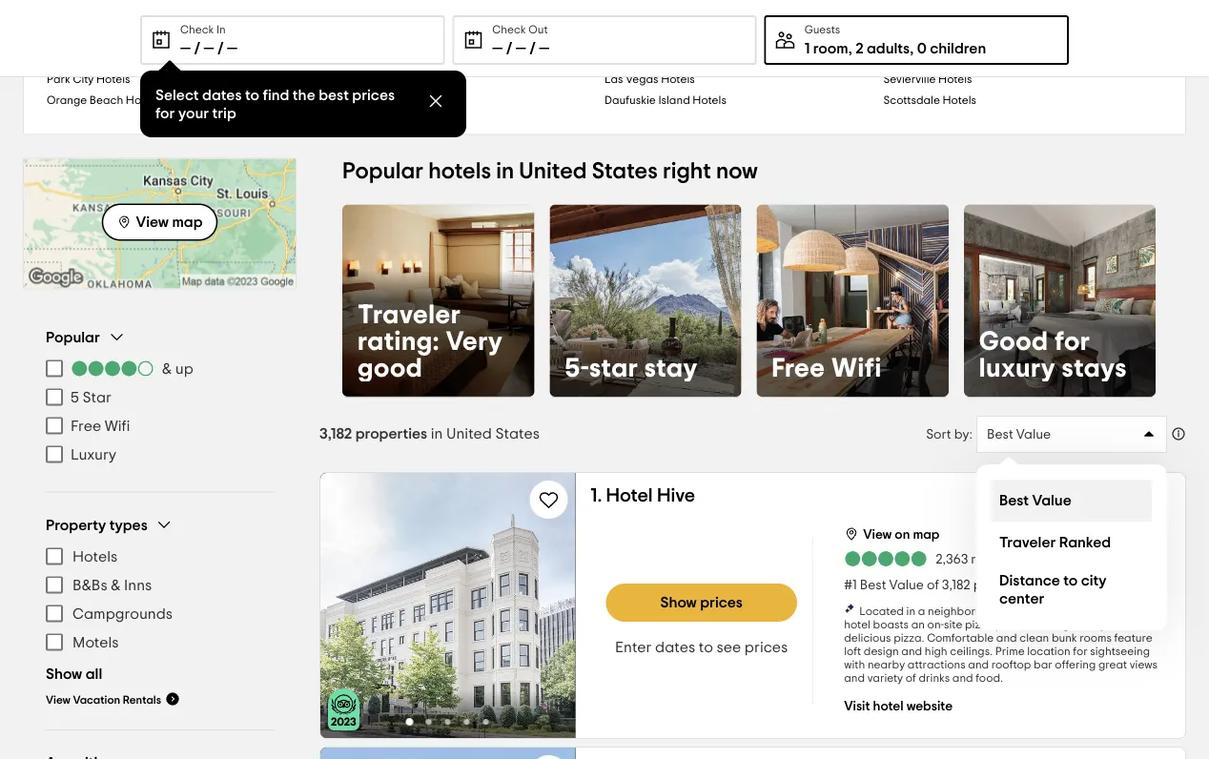 Task type: vqa. For each thing, say whether or not it's contained in the screenshot.
opinion
no



Task type: locate. For each thing, give the bounding box(es) containing it.
menu containing & up
[[46, 354, 274, 469]]

1 horizontal spatial states
[[592, 160, 658, 183]]

1 vertical spatial view
[[864, 528, 892, 542]]

show all
[[46, 666, 102, 682]]

states up save to a trip icon
[[496, 426, 540, 441]]

1. hotel hive
[[591, 486, 696, 505]]

/ down in
[[217, 41, 224, 56]]

best value inside 'dropdown button'
[[988, 428, 1052, 441]]

/ up park city hotels "link"
[[194, 41, 200, 56]]

& left inns
[[111, 578, 121, 593]]

0 horizontal spatial ,
[[849, 41, 853, 56]]

2,363
[[936, 553, 969, 567]]

1 check from the left
[[180, 24, 214, 35]]

value up a
[[890, 579, 925, 592]]

best inside 'dropdown button'
[[988, 428, 1014, 441]]

hotels up las vegas hotels
[[661, 53, 695, 64]]

beach right orange
[[90, 95, 123, 106]]

0 vertical spatial group
[[46, 328, 274, 469]]

2 group from the top
[[46, 516, 274, 707]]

1 menu from the top
[[46, 354, 274, 469]]

of inside located in a neighborhood famed for tasty pizzas, this hotel boasts an on-site pizza place offering freshly made, delicious pizza. comfortable and clean bunk rooms feature loft design and high ceilings. prime location for sightseeing with nearby attractions and rooftop bar offering great views and variety of drinks and food.
[[906, 672, 917, 684]]

sort by:
[[927, 428, 973, 441]]

park
[[47, 74, 70, 85]]

1 horizontal spatial north
[[884, 53, 914, 64]]

show for show prices
[[661, 595, 697, 610]]

prices right see
[[745, 640, 788, 655]]

trip
[[212, 105, 236, 121]]

bunk
[[1052, 632, 1078, 644]]

0 vertical spatial show
[[661, 595, 697, 610]]

1 horizontal spatial dates
[[656, 640, 696, 655]]

check inside check out — / — / —
[[493, 24, 526, 35]]

1 vertical spatial wifi
[[105, 418, 130, 434]]

to left find
[[245, 87, 260, 103]]

2 — from the left
[[204, 41, 214, 56]]

1 vertical spatial of
[[906, 672, 917, 684]]

1 vertical spatial best
[[1000, 493, 1030, 508]]

1 horizontal spatial map
[[913, 528, 940, 542]]

0 vertical spatial best value
[[988, 428, 1052, 441]]

a
[[919, 606, 926, 617]]

north down maui
[[884, 53, 914, 64]]

and
[[997, 632, 1018, 644], [902, 646, 923, 657], [969, 659, 990, 671], [845, 672, 865, 684], [953, 672, 974, 684]]

traveler for ranked
[[1000, 535, 1057, 550]]

1 vertical spatial hotel
[[874, 700, 904, 713]]

for inside good for luxury stays
[[1055, 328, 1091, 355]]

very
[[446, 328, 503, 355]]

traveler ranked
[[1000, 535, 1112, 550]]

1 horizontal spatial view
[[136, 215, 169, 230]]

0 vertical spatial popular
[[343, 160, 424, 183]]

0 horizontal spatial hotel
[[845, 619, 871, 630]]

vegas
[[626, 74, 659, 85]]

now
[[717, 160, 758, 183]]

&
[[162, 361, 172, 376], [111, 578, 121, 593]]

sightseeing
[[1091, 646, 1151, 657]]

traveler inside traveler rating: very good
[[358, 301, 461, 328]]

3 / from the left
[[506, 41, 513, 56]]

0 vertical spatial city
[[93, 53, 114, 64]]

menu
[[46, 354, 274, 469], [46, 542, 274, 657]]

1 vertical spatial 3,182
[[943, 579, 971, 592]]

on-
[[928, 619, 945, 630]]

0 horizontal spatial 3,182
[[320, 426, 352, 441]]

united up pizzas,
[[1076, 579, 1116, 592]]

0 vertical spatial north
[[47, 11, 77, 22]]

hotel down variety on the bottom of the page
[[874, 700, 904, 713]]

luxury
[[71, 447, 116, 462]]

keys
[[366, 53, 390, 64]]

, left 2 at the top right of the page
[[849, 41, 853, 56]]

sevierville hotels orange beach hotels
[[47, 74, 973, 106]]

north for carolina
[[47, 11, 77, 22]]

and down pizza.
[[902, 646, 923, 657]]

5 — from the left
[[516, 41, 526, 56]]

1 for room
[[805, 41, 810, 56]]

dates for select
[[202, 87, 242, 103]]

carolina
[[79, 11, 125, 22]]

2 horizontal spatial united
[[1076, 579, 1116, 592]]

2 horizontal spatial view
[[864, 528, 892, 542]]

1 horizontal spatial 1
[[853, 579, 858, 592]]

/ up sevierville hotels orange beach hotels on the top of the page
[[506, 41, 513, 56]]

to inside "select dates to find the best prices for your trip"
[[245, 87, 260, 103]]

4 / from the left
[[530, 41, 536, 56]]

dates for enter
[[656, 640, 696, 655]]

0 vertical spatial wifi
[[832, 355, 882, 381]]

north inside north myrtle beach hotels park city hotels
[[884, 53, 914, 64]]

5
[[71, 390, 79, 405]]

pizzas,
[[1088, 606, 1124, 617]]

0 vertical spatial states
[[592, 160, 658, 183]]

list box containing best value
[[977, 464, 1168, 630]]

4.0 of 5 bubbles image
[[71, 361, 155, 376]]

best right #
[[860, 579, 887, 592]]

group containing property types
[[46, 516, 274, 707]]

campgrounds
[[73, 606, 173, 622]]

beach right myrtle
[[952, 53, 986, 64]]

2 , from the left
[[910, 41, 914, 56]]

dates up the trip in the left top of the page
[[202, 87, 242, 103]]

adults
[[867, 41, 910, 56]]

value inside 'dropdown button'
[[1017, 428, 1052, 441]]

stay right star
[[645, 355, 698, 381]]

0 vertical spatial hotel
[[845, 619, 871, 630]]

0 vertical spatial free
[[772, 355, 826, 381]]

for left tasty
[[1042, 606, 1057, 617]]

states left right
[[592, 160, 658, 183]]

hive
[[657, 486, 696, 505]]

united down sevierville hotels orange beach hotels on the top of the page
[[519, 160, 587, 183]]

1 horizontal spatial free wifi
[[772, 355, 882, 381]]

show up enter dates to see prices
[[661, 595, 697, 610]]

hotels right park
[[96, 74, 130, 85]]

free inside menu
[[71, 418, 101, 434]]

save to a trip image
[[537, 488, 560, 511]]

located in a neighborhood famed for tasty pizzas, this hotel boasts an on-site pizza place offering freshly made, delicious pizza. comfortable and clean bunk rooms feature loft design and high ceilings. prime location for sightseeing with nearby attractions and rooftop bar offering great views and variety of drinks and food.
[[845, 606, 1158, 684]]

check left in
[[180, 24, 214, 35]]

high
[[925, 646, 948, 657]]

show prices
[[661, 595, 743, 610]]

1 horizontal spatial free
[[772, 355, 826, 381]]

sevierville
[[884, 74, 936, 85]]

hotels right the corners
[[397, 11, 430, 22]]

prices down florida keys hotels
[[352, 87, 395, 103]]

stay up famed
[[1034, 579, 1060, 592]]

united for properties
[[446, 426, 492, 441]]

hotels up b&bs
[[73, 549, 118, 564]]

city right the panama
[[93, 53, 114, 64]]

1 up the delicious
[[853, 579, 858, 592]]

traveler up 'distance'
[[1000, 535, 1057, 550]]

hotels up in
[[185, 11, 219, 22]]

1 vertical spatial free
[[71, 418, 101, 434]]

panama
[[47, 53, 91, 64]]

offering
[[1029, 619, 1070, 630], [1056, 659, 1097, 671]]

maui hotels panama city beach hotels
[[47, 32, 946, 64]]

check left out
[[493, 24, 526, 35]]

select dates to find the best prices for your trip
[[156, 87, 395, 121]]

beach down north carolina mountains hotels on the top of the page
[[116, 53, 150, 64]]

0 horizontal spatial check
[[180, 24, 214, 35]]

dates inside "select dates to find the best prices for your trip"
[[202, 87, 242, 103]]

group
[[46, 328, 274, 469], [46, 516, 274, 707]]

of left drinks
[[906, 672, 917, 684]]

popular down gulf shores hotels
[[343, 160, 424, 183]]

1 horizontal spatial united
[[519, 160, 587, 183]]

your
[[178, 105, 209, 121]]

1 vertical spatial stay
[[1034, 579, 1060, 592]]

, left 0
[[910, 41, 914, 56]]

2 menu from the top
[[46, 542, 274, 657]]

6 — from the left
[[539, 41, 550, 56]]

0 vertical spatial map
[[172, 215, 203, 230]]

north carolina mountains hotels link
[[47, 6, 326, 27]]

stay
[[645, 355, 698, 381], [1034, 579, 1060, 592]]

1 vertical spatial show
[[46, 666, 82, 682]]

gulf
[[326, 95, 347, 106]]

free wifi
[[772, 355, 882, 381], [71, 418, 130, 434]]

offering up clean on the right of the page
[[1029, 619, 1070, 630]]

/ down out
[[530, 41, 536, 56]]

view inside view map button
[[136, 215, 169, 230]]

0 horizontal spatial of
[[906, 672, 917, 684]]

best value up traveler ranked
[[1000, 493, 1072, 508]]

1 vertical spatial dates
[[656, 640, 696, 655]]

offering down bunk
[[1056, 659, 1097, 671]]

0 vertical spatial of
[[927, 579, 940, 592]]

1 horizontal spatial check
[[493, 24, 526, 35]]

& left "up"
[[162, 361, 172, 376]]

3,182
[[320, 426, 352, 441], [943, 579, 971, 592]]

traveler
[[358, 301, 461, 328], [1000, 535, 1057, 550]]

1 vertical spatial prices
[[701, 595, 743, 610]]

popular up 4.0 of 5 bubbles image
[[46, 330, 100, 345]]

for right good
[[1055, 328, 1091, 355]]

in right hotels
[[496, 160, 514, 183]]

/
[[194, 41, 200, 56], [217, 41, 224, 56], [506, 41, 513, 56], [530, 41, 536, 56]]

1 vertical spatial free wifi
[[71, 418, 130, 434]]

hotels up myrtle
[[912, 32, 946, 43]]

four corners hotels
[[326, 11, 430, 22]]

1 horizontal spatial prices
[[701, 595, 743, 610]]

north for myrtle
[[884, 53, 914, 64]]

hotels up the "maui hotels" link
[[998, 11, 1032, 22]]

2 check from the left
[[493, 24, 526, 35]]

2 / from the left
[[217, 41, 224, 56]]

traveler up good
[[358, 301, 461, 328]]

best value right by:
[[988, 428, 1052, 441]]

and down ceilings.
[[969, 659, 990, 671]]

free wifi link
[[757, 205, 949, 397]]

hotels up park city hotels "link"
[[153, 53, 187, 64]]

0 horizontal spatial map
[[172, 215, 203, 230]]

daufuskie island hotels
[[605, 95, 727, 106]]

0 vertical spatial best
[[988, 428, 1014, 441]]

hotels right keys
[[392, 53, 426, 64]]

panama city beach hotels link
[[47, 48, 326, 69]]

for down 'select'
[[156, 105, 175, 121]]

1 horizontal spatial 3,182
[[943, 579, 971, 592]]

1 vertical spatial &
[[111, 578, 121, 593]]

carousel of images figure
[[321, 473, 576, 738]]

0 vertical spatial prices
[[352, 87, 395, 103]]

united for hotels
[[519, 160, 587, 183]]

sort
[[927, 428, 952, 441]]

0 vertical spatial &
[[162, 361, 172, 376]]

1 horizontal spatial traveler
[[1000, 535, 1057, 550]]

1 / from the left
[[194, 41, 200, 56]]

for
[[156, 105, 175, 121], [1055, 328, 1091, 355], [1042, 606, 1057, 617], [1074, 646, 1088, 657]]

view inside view on map button
[[864, 528, 892, 542]]

1 horizontal spatial &
[[162, 361, 172, 376]]

0 horizontal spatial united
[[446, 426, 492, 441]]

best up traveler ranked
[[1000, 493, 1030, 508]]

select
[[156, 87, 199, 103]]

made,
[[1110, 619, 1143, 630]]

1 vertical spatial north
[[884, 53, 914, 64]]

3,182 left 'properties' at the left bottom
[[320, 426, 352, 441]]

0 vertical spatial 1
[[805, 41, 810, 56]]

in left a
[[907, 606, 916, 617]]

0 horizontal spatial free
[[71, 418, 101, 434]]

0 horizontal spatial popular
[[46, 330, 100, 345]]

5-star stay link
[[550, 205, 742, 397]]

city right park
[[73, 74, 94, 85]]

0 vertical spatial menu
[[46, 354, 274, 469]]

hotel up the delicious
[[845, 619, 871, 630]]

of down 5.0 of 5 bubbles. 2,363 reviews element
[[927, 579, 940, 592]]

value down luxury
[[1017, 428, 1052, 441]]

good for luxury stays link
[[964, 205, 1156, 397]]

1 horizontal spatial of
[[927, 579, 940, 592]]

0 vertical spatial value
[[1017, 428, 1052, 441]]

best value
[[988, 428, 1052, 441], [1000, 493, 1072, 508]]

1 group from the top
[[46, 328, 274, 469]]

0 horizontal spatial traveler
[[358, 301, 461, 328]]

united right 'properties' at the left bottom
[[446, 426, 492, 441]]

2 vertical spatial united
[[1076, 579, 1116, 592]]

hotels inside menu
[[73, 549, 118, 564]]

to left 'city'
[[1064, 573, 1079, 588]]

0 horizontal spatial wifi
[[105, 418, 130, 434]]

visit hotel website link
[[845, 696, 953, 715]]

1 , from the left
[[849, 41, 853, 56]]

1 horizontal spatial show
[[661, 595, 697, 610]]

states
[[592, 160, 658, 183], [496, 426, 540, 441], [1119, 579, 1158, 592]]

view
[[136, 215, 169, 230], [864, 528, 892, 542], [46, 695, 70, 706]]

value inside list box
[[1033, 493, 1072, 508]]

dates right enter
[[656, 640, 696, 655]]

1 left room
[[805, 41, 810, 56]]

hotel inside located in a neighborhood famed for tasty pizzas, this hotel boasts an on-site pizza place offering freshly made, delicious pizza. comfortable and clean bunk rooms feature loft design and high ceilings. prime location for sightseeing with nearby attractions and rooftop bar offering great views and variety of drinks and food.
[[845, 619, 871, 630]]

2 vertical spatial view
[[46, 695, 70, 706]]

traveler for rating:
[[358, 301, 461, 328]]

0 horizontal spatial north
[[47, 11, 77, 22]]

2 vertical spatial states
[[1119, 579, 1158, 592]]

wifi
[[832, 355, 882, 381], [105, 418, 130, 434]]

0 horizontal spatial 1
[[805, 41, 810, 56]]

value up traveler ranked
[[1033, 493, 1072, 508]]

location
[[1028, 646, 1071, 657]]

beach inside sevierville hotels orange beach hotels
[[90, 95, 123, 106]]

view inside view vacation rentals link
[[46, 695, 70, 706]]

right
[[663, 160, 712, 183]]

view map
[[136, 215, 203, 230]]

list box
[[977, 464, 1168, 630]]

up
[[175, 361, 193, 376]]

b&bs
[[73, 578, 108, 593]]

,
[[849, 41, 853, 56], [910, 41, 914, 56]]

located
[[860, 606, 905, 617]]

1 vertical spatial group
[[46, 516, 274, 707]]

ceilings.
[[951, 646, 993, 657]]

best right by:
[[988, 428, 1014, 441]]

0 vertical spatial dates
[[202, 87, 242, 103]]

0 vertical spatial united
[[519, 160, 587, 183]]

0 horizontal spatial view
[[46, 695, 70, 706]]

2 vertical spatial value
[[890, 579, 925, 592]]

north left carolina
[[47, 11, 77, 22]]

visit
[[845, 700, 871, 713]]

1 vertical spatial states
[[496, 426, 540, 441]]

0 horizontal spatial prices
[[352, 87, 395, 103]]

north
[[47, 11, 77, 22], [884, 53, 914, 64]]

1 vertical spatial value
[[1033, 493, 1072, 508]]

of
[[927, 579, 940, 592], [906, 672, 917, 684]]

1 vertical spatial city
[[73, 74, 94, 85]]

states for popular hotels in united states right now
[[592, 160, 658, 183]]

1 horizontal spatial popular
[[343, 160, 424, 183]]

0 horizontal spatial dates
[[202, 87, 242, 103]]

by:
[[955, 428, 973, 441]]

1 vertical spatial traveler
[[1000, 535, 1057, 550]]

shores
[[350, 95, 386, 106]]

prices up see
[[701, 595, 743, 610]]

hotels down myrtle
[[939, 74, 973, 85]]

states up this
[[1119, 579, 1158, 592]]

1 vertical spatial united
[[446, 426, 492, 441]]

1 for best
[[853, 579, 858, 592]]

0 vertical spatial traveler
[[358, 301, 461, 328]]

show inside button
[[46, 666, 82, 682]]

value for best value 'dropdown button'
[[1017, 428, 1052, 441]]

1 horizontal spatial ,
[[910, 41, 914, 56]]

best
[[988, 428, 1014, 441], [1000, 493, 1030, 508], [860, 579, 887, 592]]

1 — from the left
[[180, 41, 191, 56]]

0 horizontal spatial free wifi
[[71, 418, 130, 434]]

show left the "all"
[[46, 666, 82, 682]]

scottsdale hotels
[[884, 95, 977, 106]]

check inside check in — / — / —
[[180, 24, 214, 35]]

clean
[[1020, 632, 1050, 644]]

show inside button
[[661, 595, 697, 610]]

#
[[845, 579, 853, 592]]

for down rooms on the right bottom of the page
[[1074, 646, 1088, 657]]

2 horizontal spatial prices
[[745, 640, 788, 655]]

tasty
[[1059, 606, 1085, 617]]

0 vertical spatial stay
[[645, 355, 698, 381]]

3,182 down 2,363
[[943, 579, 971, 592]]

1 vertical spatial 1
[[853, 579, 858, 592]]

desert
[[660, 11, 694, 22]]

0 horizontal spatial show
[[46, 666, 82, 682]]

1 inside guests 1 room , 2 adults , 0 children
[[805, 41, 810, 56]]

0 vertical spatial view
[[136, 215, 169, 230]]

north myrtle beach hotels park city hotels
[[47, 53, 1022, 85]]

delicious
[[845, 632, 892, 644]]



Task type: describe. For each thing, give the bounding box(es) containing it.
kissimmee
[[605, 53, 659, 64]]

site
[[945, 619, 963, 630]]

1 horizontal spatial stay
[[1034, 579, 1060, 592]]

hotels right island
[[693, 95, 727, 106]]

loft
[[845, 646, 862, 657]]

drinks
[[919, 672, 951, 684]]

children
[[930, 41, 987, 56]]

1.
[[591, 486, 602, 505]]

orange
[[47, 95, 87, 106]]

0 vertical spatial 3,182
[[320, 426, 352, 441]]

2 vertical spatial best
[[860, 579, 887, 592]]

traveler rating: very good link
[[343, 205, 535, 397]]

hotels down the "maui hotels" link
[[988, 53, 1022, 64]]

neighborhood
[[928, 606, 1004, 617]]

hotel exterior image
[[321, 748, 576, 760]]

2 horizontal spatial states
[[1119, 579, 1158, 592]]

design
[[864, 646, 899, 657]]

best value button
[[977, 416, 1168, 453]]

with
[[845, 659, 866, 671]]

four corners hotels link
[[326, 6, 605, 27]]

close image
[[427, 92, 446, 111]]

myrtle
[[917, 53, 949, 64]]

las
[[605, 74, 624, 85]]

daufuskie
[[605, 95, 656, 106]]

vacation
[[73, 695, 120, 706]]

types
[[109, 518, 148, 533]]

california
[[605, 11, 657, 22]]

and up prime
[[997, 632, 1018, 644]]

inns
[[124, 578, 152, 593]]

star
[[590, 355, 639, 381]]

palm
[[928, 11, 953, 22]]

# 1 best value of 3,182 places to stay in united states
[[845, 579, 1158, 592]]

springs
[[956, 11, 995, 22]]

gulf shores hotels
[[326, 95, 422, 106]]

greater
[[884, 11, 925, 22]]

0 vertical spatial offering
[[1029, 619, 1070, 630]]

hotels left close icon
[[388, 95, 422, 106]]

5 star
[[71, 390, 112, 405]]

hotels down park city hotels "link"
[[126, 95, 160, 106]]

& up
[[162, 361, 193, 376]]

view vacation rentals link
[[46, 691, 180, 707]]

in up tasty
[[1063, 579, 1073, 592]]

check in — / — / —
[[180, 24, 238, 56]]

corners
[[352, 11, 394, 22]]

5-star stay
[[565, 355, 698, 381]]

kissimmee hotels link
[[605, 48, 884, 69]]

beach inside the maui hotels panama city beach hotels
[[116, 53, 150, 64]]

motels
[[73, 635, 119, 650]]

free wifi inside menu
[[71, 418, 130, 434]]

orange beach hotels link
[[47, 90, 326, 111]]

stays
[[1063, 355, 1128, 381]]

0 vertical spatial free wifi
[[772, 355, 882, 381]]

1 vertical spatial offering
[[1056, 659, 1097, 671]]

park city hotels link
[[47, 69, 326, 90]]

for inside "select dates to find the best prices for your trip"
[[156, 105, 175, 121]]

rooftop
[[992, 659, 1032, 671]]

view for view on map
[[864, 528, 892, 542]]

view for view map
[[136, 215, 169, 230]]

four
[[326, 11, 349, 22]]

views
[[1131, 659, 1158, 671]]

great
[[1099, 659, 1128, 671]]

prime
[[996, 646, 1025, 657]]

5.0 of 5 bubbles. 2,363 reviews element
[[845, 549, 1016, 568]]

room
[[814, 41, 849, 56]]

california desert hotels
[[605, 11, 730, 22]]

2 vertical spatial prices
[[745, 640, 788, 655]]

1 vertical spatial map
[[913, 528, 940, 542]]

las vegas hotels link
[[605, 69, 884, 90]]

prices inside "select dates to find the best prices for your trip"
[[352, 87, 395, 103]]

hotel
[[606, 486, 653, 505]]

1 horizontal spatial wifi
[[832, 355, 882, 381]]

prices inside button
[[701, 595, 743, 610]]

in inside located in a neighborhood famed for tasty pizzas, this hotel boasts an on-site pizza place offering freshly made, delicious pizza. comfortable and clean bunk rooms feature loft design and high ceilings. prime location for sightseeing with nearby attractions and rooftop bar offering great views and variety of drinks and food.
[[907, 606, 916, 617]]

pizza.
[[894, 632, 925, 644]]

1 vertical spatial best value
[[1000, 493, 1072, 508]]

1 horizontal spatial hotel
[[874, 700, 904, 713]]

famed
[[1006, 606, 1040, 617]]

florida keys hotels link
[[326, 48, 605, 69]]

traveler rating: very good
[[358, 301, 503, 381]]

check for check out — / — / —
[[493, 24, 526, 35]]

best
[[319, 87, 349, 103]]

city inside north myrtle beach hotels park city hotels
[[73, 74, 94, 85]]

hotels up island
[[661, 74, 695, 85]]

las vegas hotels
[[605, 74, 695, 85]]

2,363 reviews
[[936, 553, 1016, 567]]

find
[[263, 87, 290, 103]]

check for check in — / — / —
[[180, 24, 214, 35]]

this
[[1127, 606, 1145, 617]]

variety
[[868, 672, 904, 684]]

view on map button
[[845, 523, 940, 544]]

website
[[907, 700, 953, 713]]

beach inside north myrtle beach hotels park city hotels
[[952, 53, 986, 64]]

greater palm springs hotels
[[884, 11, 1032, 22]]

0
[[918, 41, 927, 56]]

located in a neighborhood famed for tasty pizzas, this hotel boasts an on-site pizza place offering freshly made, delicious pizza. comfortable and clean bunk rooms feature loft design and high ceilings. prime location for sightseeing with nearby attractions and rooftop bar offering great views and variety of drinks and food. button
[[845, 603, 1171, 685]]

5-
[[565, 355, 590, 381]]

to left see
[[699, 640, 714, 655]]

free inside free wifi link
[[772, 355, 826, 381]]

maui hotels link
[[884, 27, 1163, 48]]

show for show all
[[46, 666, 82, 682]]

4 — from the left
[[493, 41, 503, 56]]

daufuskie island hotels link
[[605, 90, 884, 111]]

wifi inside menu
[[105, 418, 130, 434]]

maui
[[884, 32, 910, 43]]

to inside distance to city center
[[1064, 573, 1079, 588]]

states for 3,182 properties in united states
[[496, 426, 540, 441]]

2,363 reviews link
[[845, 549, 1016, 568]]

0 horizontal spatial stay
[[645, 355, 698, 381]]

property types
[[46, 518, 148, 533]]

sevierville hotels link
[[884, 69, 1163, 90]]

city inside the maui hotels panama city beach hotels
[[93, 53, 114, 64]]

guests 1 room , 2 adults , 0 children
[[805, 24, 987, 56]]

food.
[[976, 672, 1004, 684]]

hotels right desert
[[696, 11, 730, 22]]

california desert hotels link
[[605, 6, 884, 27]]

rentals
[[123, 695, 161, 706]]

and down with at the right of page
[[845, 672, 865, 684]]

north carolina mountains hotels
[[47, 11, 219, 22]]

view on map
[[864, 528, 940, 542]]

to up famed
[[1018, 579, 1031, 592]]

good
[[980, 328, 1049, 355]]

3 — from the left
[[227, 41, 238, 56]]

in right 'properties' at the left bottom
[[431, 426, 443, 441]]

kissimmee hotels
[[605, 53, 695, 64]]

all
[[86, 666, 102, 682]]

popular for popular hotels in united states right now
[[343, 160, 424, 183]]

popular for popular
[[46, 330, 100, 345]]

hotels
[[429, 160, 491, 183]]

guests
[[805, 24, 841, 35]]

and left food.
[[953, 672, 974, 684]]

value for list box containing best value
[[1033, 493, 1072, 508]]

view for view vacation rentals
[[46, 695, 70, 706]]

north myrtle beach hotels link
[[884, 48, 1163, 69]]

center
[[1000, 591, 1045, 606]]

menu containing hotels
[[46, 542, 274, 657]]

group containing popular
[[46, 328, 274, 469]]

enter dates to see prices
[[616, 640, 788, 655]]

on
[[895, 528, 911, 542]]

freshly
[[1073, 619, 1107, 630]]

0 horizontal spatial &
[[111, 578, 121, 593]]

attractions
[[908, 659, 966, 671]]

hotels right 'scottsdale'
[[943, 95, 977, 106]]



